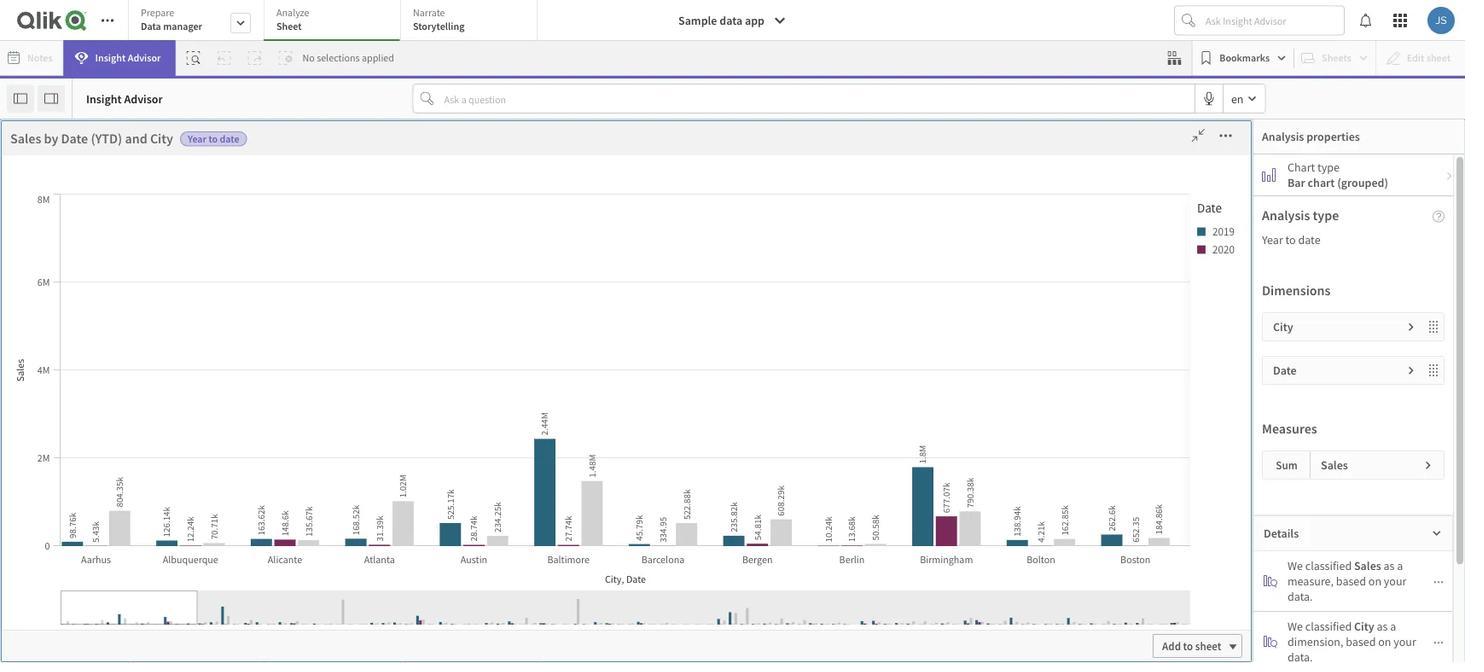 Task type: vqa. For each thing, say whether or not it's contained in the screenshot.
ITEMS
yes



Task type: describe. For each thing, give the bounding box(es) containing it.
contains
[[359, 585, 397, 600]]

negative
[[399, 585, 439, 600]]

analysis for analysis type
[[1262, 207, 1310, 224]]

this inside . any found insights can be saved to this sheet.
[[800, 483, 818, 498]]

sample data app button
[[668, 7, 797, 34]]

item
[[96, 607, 119, 623]]

small image for date
[[1406, 365, 1417, 376]]

help image
[[1433, 210, 1445, 222]]

insight advisor button
[[64, 40, 175, 76]]

cannot
[[526, 585, 558, 600]]

0 vertical spatial year to date
[[188, 132, 239, 146]]

shown
[[574, 585, 603, 600]]

chart
[[1308, 175, 1335, 190]]

selections
[[317, 51, 360, 64]]

0 horizontal spatial year
[[188, 132, 207, 146]]

ask
[[687, 459, 704, 473]]

you inside . save any insights you discover to this sheet.
[[469, 506, 487, 521]]

can
[[720, 483, 738, 498]]

discover
[[489, 506, 531, 521]]

grosssales
[[96, 471, 151, 486]]

type for analysis
[[1313, 207, 1339, 224]]

to inside to start creating visualizations and build your new sheet.
[[992, 434, 1002, 450]]

save
[[550, 480, 574, 496]]

1 horizontal spatial more image
[[1212, 127, 1240, 144]]

no
[[303, 51, 315, 64]]

prepare
[[141, 6, 174, 19]]

analysis properties
[[1262, 129, 1360, 144]]

0 horizontal spatial add
[[645, 619, 664, 633]]

en button
[[1224, 84, 1265, 113]]

directly
[[513, 434, 551, 450]]

search image
[[667, 458, 687, 473]]

explore for explore your data directly or let qlik generate insights for you with
[[424, 434, 461, 450]]

data for * the data set contains negative or zero values that cannot be shown in this chart.
[[320, 585, 341, 600]]

zero
[[453, 585, 472, 600]]

classified for measure,
[[1306, 558, 1352, 573]]

grosssales menu item
[[88, 462, 244, 496]]

selections tool image
[[1168, 51, 1181, 65]]

based for city
[[1346, 634, 1376, 649]]

measures
[[1262, 420, 1317, 437]]

analyze
[[277, 6, 309, 19]]

2 vertical spatial city
[[1354, 619, 1375, 634]]

bookmarks
[[1220, 51, 1270, 64]]

let
[[566, 434, 579, 450]]

1 vertical spatial date
[[1298, 232, 1321, 247]]

narrate
[[413, 6, 445, 19]]

insights for . any found insights can be saved to this sheet.
[[679, 483, 718, 498]]

found
[[647, 483, 677, 498]]

bookmarks button
[[1196, 44, 1290, 72]]

sum button
[[1263, 451, 1311, 479]]

and for city
[[125, 130, 147, 147]]

chart type bar chart (grouped)
[[1288, 160, 1388, 190]]

as a measure, based on your data.
[[1288, 558, 1407, 604]]

cancel
[[1190, 139, 1225, 154]]

Ask a question text field
[[441, 85, 1195, 112]]

dimension,
[[1288, 634, 1344, 649]]

analyze sheet
[[277, 6, 309, 33]]

analysis for analysis properties
[[1262, 129, 1304, 144]]

latitude button
[[88, 641, 211, 657]]

number for item number
[[122, 607, 162, 623]]

measure,
[[1288, 573, 1334, 589]]

we classified city
[[1288, 619, 1375, 634]]

new
[[938, 483, 960, 498]]

on for city
[[1378, 634, 1391, 649]]

insights for . save any insights you discover to this sheet.
[[427, 506, 466, 521]]

type for chart
[[1318, 160, 1340, 175]]

sample data app
[[678, 13, 765, 28]]

number for invoice number
[[135, 539, 175, 554]]

sales by date (ytd) and city
[[10, 130, 173, 147]]

your inside as a measure, based on your data.
[[1384, 573, 1407, 589]]

0 horizontal spatial or
[[441, 585, 451, 600]]

any
[[791, 457, 810, 473]]

analyze image for measure,
[[1264, 574, 1278, 588]]

that
[[505, 585, 524, 600]]

0 vertical spatial small image
[[1432, 528, 1442, 539]]

insights inside the explore your data directly or let qlik generate insights for you with
[[485, 457, 524, 473]]

1 vertical spatial insight advisor
[[86, 91, 163, 106]]

grosssales button
[[88, 471, 211, 486]]

small image for city
[[1406, 322, 1417, 332]]

properties
[[1307, 129, 1360, 144]]

storytelling
[[413, 20, 465, 33]]

for
[[527, 457, 540, 473]]

visualizations
[[916, 460, 983, 475]]

,
[[622, 572, 626, 585]]

chart
[[1288, 160, 1315, 175]]

1 horizontal spatial city
[[1273, 319, 1294, 335]]

sales for sales by date (ytd) and city
[[10, 130, 41, 147]]

advisor up discover
[[498, 481, 533, 495]]

applied
[[362, 51, 394, 64]]

explore your data directly or let qlik generate insights for you with
[[424, 434, 601, 473]]

number for customer number
[[147, 368, 188, 384]]

cancel button
[[1176, 133, 1239, 160]]

invoice date button
[[88, 505, 211, 520]]

small image for sales
[[1423, 460, 1434, 470]]

customer number
[[96, 368, 188, 384]]

insight advisor inside dropdown button
[[95, 51, 161, 64]]

exit full screen image
[[1185, 127, 1212, 144]]

2 horizontal spatial add
[[1162, 639, 1181, 653]]

customer number button
[[88, 368, 211, 384]]

analysis
[[302, 138, 350, 155]]

as for sales
[[1384, 558, 1395, 573]]

to start creating visualizations and build your new sheet.
[[873, 434, 1033, 498]]

. for any
[[786, 457, 789, 473]]

sales for sales
[[1321, 457, 1348, 473]]

. save any insights you discover to this sheet.
[[427, 480, 598, 521]]

advisor up saved
[[740, 459, 775, 473]]

. for save
[[544, 480, 547, 496]]

move image
[[1427, 320, 1444, 334]]

explore the data
[[465, 400, 560, 417]]

invoice for invoice date
[[119, 505, 154, 520]]

1 master items button from the left
[[0, 175, 87, 229]]

2 horizontal spatial date
[[1273, 363, 1297, 378]]

auto-analysis
[[271, 138, 350, 155]]

build
[[1007, 460, 1033, 475]]

any
[[576, 480, 594, 496]]

this inside . save any insights you discover to this sheet.
[[546, 506, 565, 521]]



Task type: locate. For each thing, give the bounding box(es) containing it.
2 fields button from the left
[[2, 119, 87, 173]]

data for explore the data
[[534, 400, 560, 417]]

be right can
[[741, 483, 753, 498]]

sheet. for new
[[962, 483, 992, 498]]

analyze image left 'measure,' on the bottom right of page
[[1264, 574, 1278, 588]]

explore
[[465, 400, 509, 417], [424, 434, 461, 450]]

explore left the
[[465, 400, 509, 417]]

0 horizontal spatial date
[[61, 130, 88, 147]]

advisor inside dropdown button
[[128, 51, 161, 64]]

a inside the as a dimension, based on your data.
[[1390, 619, 1396, 634]]

tab list inside application
[[128, 0, 544, 43]]

data. for dimension,
[[1288, 649, 1313, 663]]

0 vertical spatial based
[[1336, 573, 1366, 589]]

year to date left auto-
[[188, 132, 239, 146]]

year
[[188, 132, 207, 146], [1262, 232, 1283, 247]]

or left let
[[553, 434, 564, 450]]

sales left by
[[10, 130, 41, 147]]

invoice number button
[[88, 539, 211, 554]]

analysis type
[[1262, 207, 1339, 224]]

on for sales
[[1369, 573, 1382, 589]]

insights down ask
[[679, 483, 718, 498]]

0 horizontal spatial sales
[[10, 130, 41, 147]]

your inside to start creating visualizations and build your new sheet.
[[913, 483, 936, 498]]

1 horizontal spatial and
[[986, 460, 1005, 475]]

set
[[343, 585, 357, 600]]

your
[[463, 434, 486, 450], [913, 483, 936, 498], [1384, 573, 1407, 589], [1394, 634, 1417, 649]]

2 master items button from the left
[[2, 175, 87, 229]]

1 we from the top
[[1288, 558, 1303, 573]]

1 analyze image from the top
[[1264, 574, 1278, 588]]

type down chart
[[1313, 207, 1339, 224]]

analysis up chart
[[1262, 129, 1304, 144]]

your inside the explore your data directly or let qlik generate insights for you with
[[463, 434, 486, 450]]

0 horizontal spatial insights
[[427, 506, 466, 521]]

the
[[301, 585, 318, 600]]

application containing sales by date (ytd) and city
[[0, 0, 1465, 663]]

0 horizontal spatial this
[[546, 506, 565, 521]]

data left set
[[320, 585, 341, 600]]

1 vertical spatial this
[[546, 506, 565, 521]]

invoice inside menu item
[[119, 505, 154, 520]]

customer
[[96, 368, 145, 384]]

city down as a measure, based on your data.
[[1354, 619, 1375, 634]]

insights inside . any found insights can be saved to this sheet.
[[679, 483, 718, 498]]

1 horizontal spatial sheet
[[1156, 619, 1182, 633]]

a
[[1397, 558, 1403, 573], [1390, 619, 1396, 634]]

2 classified from the top
[[1306, 619, 1352, 634]]

0 vertical spatial explore
[[465, 400, 509, 417]]

classified down 'measure,' on the bottom right of page
[[1306, 619, 1352, 634]]

0 vertical spatial be
[[741, 483, 753, 498]]

qlik
[[581, 434, 601, 450]]

. left any
[[786, 457, 789, 473]]

prepare data manager
[[141, 6, 202, 33]]

1 vertical spatial data.
[[1288, 649, 1313, 663]]

you left discover
[[469, 506, 487, 521]]

based
[[1336, 573, 1366, 589], [1346, 634, 1376, 649]]

as a dimension, based on your data.
[[1288, 619, 1417, 663]]

sample
[[678, 13, 717, 28]]

sheet. for this
[[567, 506, 598, 521]]

explore for explore the data
[[465, 400, 509, 417]]

number down invoice date button
[[135, 539, 175, 554]]

2 vertical spatial date
[[157, 505, 180, 520]]

sheet. inside . any found insights can be saved to this sheet.
[[717, 506, 748, 521]]

analyze image left dimension,
[[1264, 635, 1278, 649]]

city right (ytd)
[[150, 130, 173, 147]]

number inside invoice number menu item
[[135, 539, 175, 554]]

data. inside the as a dimension, based on your data.
[[1288, 649, 1313, 663]]

year down analysis type
[[1262, 232, 1283, 247]]

data
[[720, 13, 743, 28], [534, 400, 560, 417], [489, 434, 511, 450], [320, 585, 341, 600]]

insights down the generate
[[427, 506, 466, 521]]

details
[[1264, 526, 1299, 541]]

classified for dimension,
[[1306, 619, 1352, 634]]

0 vertical spatial analysis
[[1262, 129, 1304, 144]]

0 horizontal spatial city
[[150, 130, 173, 147]]

invoice number
[[96, 539, 175, 554]]

number right customer at the left bottom of the page
[[147, 368, 188, 384]]

edit image
[[910, 435, 931, 450]]

bar
[[1288, 175, 1306, 190]]

small image
[[1432, 528, 1442, 539], [1434, 577, 1444, 588]]

0 horizontal spatial explore
[[424, 434, 461, 450]]

this down save
[[546, 506, 565, 521]]

year down smart search image
[[188, 132, 207, 146]]

sales right sum button
[[1321, 457, 1348, 473]]

analyze image for dimension,
[[1264, 635, 1278, 649]]

1 fields button from the left
[[0, 119, 87, 173]]

sheet
[[277, 20, 302, 33]]

we
[[1288, 558, 1303, 573], [1288, 619, 1303, 634]]

0 vertical spatial invoice
[[119, 505, 154, 520]]

item number button
[[88, 607, 211, 623]]

1 vertical spatial explore
[[424, 434, 461, 450]]

add to sheet button
[[636, 615, 725, 638], [1114, 615, 1203, 638], [1153, 634, 1243, 658]]

city down dimensions
[[1273, 319, 1294, 335]]

0 vertical spatial year
[[188, 132, 207, 146]]

insights
[[485, 457, 524, 473], [679, 483, 718, 498], [427, 506, 466, 521]]

invoice number menu item
[[88, 530, 244, 564]]

0 vertical spatial type
[[1318, 160, 1340, 175]]

0 vertical spatial you
[[543, 457, 561, 473]]

2 horizontal spatial city
[[1354, 619, 1375, 634]]

. any found insights can be saved to this sheet.
[[647, 457, 818, 521]]

we down details
[[1288, 558, 1303, 573]]

invoice up invoice number
[[119, 505, 154, 520]]

sheet.
[[962, 483, 992, 498], [567, 506, 598, 521], [717, 506, 748, 521]]

as right the we classified city
[[1377, 619, 1388, 634]]

1 horizontal spatial date
[[1298, 232, 1321, 247]]

0 vertical spatial classified
[[1306, 558, 1352, 573]]

app
[[745, 13, 765, 28]]

0 horizontal spatial .
[[544, 480, 547, 496]]

item number
[[96, 607, 162, 623]]

2 horizontal spatial insights
[[679, 483, 718, 498]]

dimensions
[[1262, 282, 1331, 299]]

0 horizontal spatial more image
[[1173, 258, 1200, 275]]

0 horizontal spatial be
[[560, 585, 571, 600]]

or inside the explore your data directly or let qlik generate insights for you with
[[553, 434, 564, 450]]

data
[[141, 20, 161, 33]]

1 data. from the top
[[1288, 589, 1313, 604]]

tab list containing prepare
[[128, 0, 544, 43]]

items
[[48, 207, 72, 220]]

2 vertical spatial insights
[[427, 506, 466, 521]]

insight inside insight advisor dropdown button
[[95, 51, 126, 64]]

latitude
[[96, 641, 138, 657]]

be inside . any found insights can be saved to this sheet.
[[741, 483, 753, 498]]

we for as a measure, based on your data.
[[1288, 558, 1303, 573]]

your right we classified sales
[[1384, 573, 1407, 589]]

master items button
[[0, 175, 87, 229], [2, 175, 87, 229]]

Ask Insight Advisor text field
[[1202, 7, 1344, 34]]

insight advisor down insight advisor dropdown button
[[86, 91, 163, 106]]

0 horizontal spatial year to date
[[188, 132, 239, 146]]

0 horizontal spatial a
[[1390, 619, 1396, 634]]

1 horizontal spatial a
[[1397, 558, 1403, 573]]

1 vertical spatial more image
[[1173, 258, 1200, 275]]

0 vertical spatial as
[[1384, 558, 1395, 573]]

with
[[564, 457, 586, 473]]

1 vertical spatial city
[[1273, 319, 1294, 335]]

2 horizontal spatial sales
[[1354, 558, 1381, 573]]

date down grosssales menu item
[[157, 505, 180, 520]]

0 vertical spatial date
[[61, 130, 88, 147]]

chart.
[[634, 585, 661, 600]]

1 horizontal spatial sales
[[1321, 457, 1348, 473]]

date
[[61, 130, 88, 147], [1273, 363, 1297, 378], [157, 505, 180, 520]]

small image
[[1445, 171, 1455, 181], [1406, 322, 1417, 332], [1406, 365, 1417, 376], [1423, 460, 1434, 470], [1434, 638, 1444, 648]]

2 analyze image from the top
[[1264, 635, 1278, 649]]

menu containing customer number
[[88, 189, 257, 663]]

smart search image
[[186, 51, 200, 65]]

based right dimension,
[[1346, 634, 1376, 649]]

sales right 'measure,' on the bottom right of page
[[1354, 558, 1381, 573]]

0 horizontal spatial date
[[220, 132, 239, 146]]

type inside chart type bar chart (grouped)
[[1318, 160, 1340, 175]]

2 data. from the top
[[1288, 649, 1313, 663]]

sheet. right new
[[962, 483, 992, 498]]

2 vertical spatial insight advisor
[[462, 481, 533, 495]]

2 analysis from the top
[[1262, 207, 1310, 224]]

customer number menu item
[[88, 359, 244, 393]]

add to sheet
[[645, 619, 704, 633], [1123, 619, 1182, 633], [1162, 639, 1222, 653]]

sales
[[10, 130, 41, 147], [1321, 457, 1348, 473], [1354, 558, 1381, 573]]

1 classified from the top
[[1306, 558, 1352, 573]]

year to date down analysis type
[[1262, 232, 1321, 247]]

based inside as a measure, based on your data.
[[1336, 573, 1366, 589]]

analyze image
[[1264, 574, 1278, 588], [1264, 635, 1278, 649]]

1 analysis from the top
[[1262, 129, 1304, 144]]

you right for
[[543, 457, 561, 473]]

number inside item number "menu item"
[[122, 607, 162, 623]]

data. up the we classified city
[[1288, 589, 1313, 604]]

1 vertical spatial invoice
[[96, 539, 132, 554]]

as inside as a measure, based on your data.
[[1384, 558, 1395, 573]]

this down any
[[800, 483, 818, 498]]

you
[[543, 457, 561, 473], [469, 506, 487, 521]]

data for explore your data directly or let qlik generate insights for you with
[[489, 434, 511, 450]]

1 vertical spatial date
[[1273, 363, 1297, 378]]

as for city
[[1377, 619, 1388, 634]]

menu inside application
[[88, 189, 257, 663]]

invoice inside menu item
[[96, 539, 132, 554]]

data inside 'button'
[[720, 13, 743, 28]]

2 horizontal spatial this
[[800, 483, 818, 498]]

saved
[[755, 483, 785, 498]]

*
[[294, 585, 299, 600]]

as
[[1384, 558, 1395, 573], [1377, 619, 1388, 634]]

(ytd)
[[91, 130, 122, 147]]

based for sales
[[1336, 573, 1366, 589]]

no selections applied
[[303, 51, 394, 64]]

1 vertical spatial small image
[[1434, 577, 1444, 588]]

2 vertical spatial this
[[616, 585, 632, 600]]

number
[[147, 368, 188, 384], [135, 539, 175, 554], [122, 607, 162, 623]]

0 vertical spatial sales
[[10, 130, 41, 147]]

we down 'measure,' on the bottom right of page
[[1288, 619, 1303, 634]]

explore inside the explore your data directly or let qlik generate insights for you with
[[424, 434, 461, 450]]

number right "item"
[[122, 607, 162, 623]]

your up the generate
[[463, 434, 486, 450]]

1 vertical spatial as
[[1377, 619, 1388, 634]]

date down analysis type
[[1298, 232, 1321, 247]]

move image
[[1427, 364, 1444, 377]]

0 vertical spatial date
[[220, 132, 239, 146]]

1 horizontal spatial date
[[157, 505, 180, 520]]

invoice date
[[119, 505, 180, 520]]

. left save
[[544, 480, 547, 496]]

(grouped)
[[1337, 175, 1388, 190]]

date up measures on the right bottom of the page
[[1273, 363, 1297, 378]]

data left directly
[[489, 434, 511, 450]]

as right we classified sales
[[1384, 558, 1395, 573]]

number inside 'customer number' menu item
[[147, 368, 188, 384]]

advisor
[[128, 51, 161, 64], [124, 91, 163, 106], [740, 459, 775, 473], [498, 481, 533, 495]]

sheet. inside to start creating visualizations and build your new sheet.
[[962, 483, 992, 498]]

creating
[[873, 460, 913, 475]]

insight advisor down the data
[[95, 51, 161, 64]]

0 horizontal spatial sheet
[[678, 619, 704, 633]]

data. for measure,
[[1288, 589, 1313, 604]]

1 horizontal spatial year to date
[[1262, 232, 1321, 247]]

manager
[[163, 20, 202, 33]]

the
[[512, 400, 531, 417]]

type right chart
[[1318, 160, 1340, 175]]

insights inside . save any insights you discover to this sheet.
[[427, 506, 466, 521]]

invoice date menu item
[[88, 496, 244, 530]]

advisor down the data
[[128, 51, 161, 64]]

auto-
[[271, 138, 302, 155]]

1 horizontal spatial you
[[543, 457, 561, 473]]

as inside the as a dimension, based on your data.
[[1377, 619, 1388, 634]]

data. inside as a measure, based on your data.
[[1288, 589, 1313, 604]]

application
[[0, 0, 1465, 663]]

1 horizontal spatial insights
[[485, 457, 524, 473]]

menu
[[88, 189, 257, 663]]

we classified sales
[[1288, 558, 1381, 573]]

based inside the as a dimension, based on your data.
[[1346, 634, 1376, 649]]

classified up the we classified city
[[1306, 558, 1352, 573]]

advisor down insight advisor dropdown button
[[124, 91, 163, 106]]

1 vertical spatial based
[[1346, 634, 1376, 649]]

1 horizontal spatial or
[[553, 434, 564, 450]]

0 vertical spatial .
[[786, 457, 789, 473]]

by
[[44, 130, 58, 147]]

1 vertical spatial you
[[469, 506, 487, 521]]

to inside . save any insights you discover to this sheet.
[[534, 506, 544, 521]]

2 horizontal spatial sheet.
[[962, 483, 992, 498]]

narrate storytelling
[[413, 6, 465, 33]]

or
[[553, 434, 564, 450], [441, 585, 451, 600]]

latitude menu item
[[88, 632, 244, 663]]

a for as a dimension, based on your data.
[[1390, 619, 1396, 634]]

1 vertical spatial on
[[1378, 634, 1391, 649]]

0 vertical spatial we
[[1288, 558, 1303, 573]]

date left auto-
[[220, 132, 239, 146]]

. inside . save any insights you discover to this sheet.
[[544, 480, 547, 496]]

on up the we classified city
[[1369, 573, 1382, 589]]

0 vertical spatial analyze image
[[1264, 574, 1278, 588]]

in
[[605, 585, 614, 600]]

hide assets image
[[14, 92, 27, 105]]

data left app
[[720, 13, 743, 28]]

0 vertical spatial a
[[1397, 558, 1403, 573]]

start
[[1005, 434, 1027, 450]]

1 vertical spatial analyze image
[[1264, 635, 1278, 649]]

hide properties image
[[44, 92, 58, 105]]

date right by
[[61, 130, 88, 147]]

0 vertical spatial more image
[[1212, 127, 1240, 144]]

tab list
[[128, 0, 544, 43]]

sum
[[1276, 458, 1298, 472]]

on right the we classified city
[[1378, 634, 1391, 649]]

your right the we classified city
[[1394, 634, 1417, 649]]

2 vertical spatial number
[[122, 607, 162, 623]]

and left build
[[986, 460, 1005, 475]]

1 vertical spatial sales
[[1321, 457, 1348, 473]]

0 vertical spatial or
[[553, 434, 564, 450]]

1 horizontal spatial sheet.
[[717, 506, 748, 521]]

0 vertical spatial number
[[147, 368, 188, 384]]

2 vertical spatial sales
[[1354, 558, 1381, 573]]

1 vertical spatial .
[[544, 480, 547, 496]]

1 horizontal spatial .
[[786, 457, 789, 473]]

1 vertical spatial insights
[[679, 483, 718, 498]]

sheet. down can
[[717, 506, 748, 521]]

data. down the we classified city
[[1288, 649, 1313, 663]]

0 vertical spatial on
[[1369, 573, 1382, 589]]

insights left for
[[485, 457, 524, 473]]

master items
[[17, 207, 72, 220]]

city
[[150, 130, 173, 147], [1273, 319, 1294, 335], [1354, 619, 1375, 634]]

this
[[800, 483, 818, 498], [546, 506, 565, 521], [616, 585, 632, 600]]

more image
[[1212, 127, 1240, 144], [1173, 258, 1200, 275]]

2 we from the top
[[1288, 619, 1303, 634]]

your left new
[[913, 483, 936, 498]]

0 vertical spatial city
[[150, 130, 173, 147]]

invoice for invoice number
[[96, 539, 132, 554]]

0 vertical spatial and
[[125, 130, 147, 147]]

0 horizontal spatial sheet.
[[567, 506, 598, 521]]

. inside . any found insights can be saved to this sheet.
[[786, 457, 789, 473]]

Search assets text field
[[88, 121, 257, 152]]

type
[[1318, 160, 1340, 175], [1313, 207, 1339, 224]]

item number menu item
[[88, 598, 244, 632]]

a right the we classified city
[[1390, 619, 1396, 634]]

date inside menu item
[[157, 505, 180, 520]]

and inside to start creating visualizations and build your new sheet.
[[986, 460, 1005, 475]]

on inside as a measure, based on your data.
[[1369, 573, 1382, 589]]

this down ,
[[616, 585, 632, 600]]

explore up the generate
[[424, 434, 461, 450]]

data inside the explore your data directly or let qlik generate insights for you with
[[489, 434, 511, 450]]

a inside as a measure, based on your data.
[[1397, 558, 1403, 573]]

based right 'measure,' on the bottom right of page
[[1336, 573, 1366, 589]]

or left zero
[[441, 585, 451, 600]]

to inside . any found insights can be saved to this sheet.
[[787, 483, 797, 498]]

ask insight advisor
[[687, 459, 775, 473]]

and right (ytd)
[[125, 130, 147, 147]]

a for as a measure, based on your data.
[[1397, 558, 1403, 573]]

1 vertical spatial and
[[986, 460, 1005, 475]]

fields
[[31, 151, 57, 164]]

0 vertical spatial insights
[[485, 457, 524, 473]]

on inside the as a dimension, based on your data.
[[1378, 634, 1391, 649]]

and for build
[[986, 460, 1005, 475]]

sheet. inside . save any insights you discover to this sheet.
[[567, 506, 598, 521]]

your inside the as a dimension, based on your data.
[[1394, 634, 1417, 649]]

1 horizontal spatial be
[[741, 483, 753, 498]]

0 vertical spatial data.
[[1288, 589, 1313, 604]]

bar chart image
[[1262, 168, 1276, 182]]

1 vertical spatial or
[[441, 585, 451, 600]]

1 vertical spatial be
[[560, 585, 571, 600]]

0 vertical spatial insight advisor
[[95, 51, 161, 64]]

data right the
[[534, 400, 560, 417]]

sheet. down the any at bottom left
[[567, 506, 598, 521]]

en
[[1231, 91, 1244, 106]]

* the data set contains negative or zero values that cannot be shown in this chart.
[[294, 585, 661, 600]]

you inside the explore your data directly or let qlik generate insights for you with
[[543, 457, 561, 473]]

1 vertical spatial number
[[135, 539, 175, 554]]

john smith image
[[1428, 7, 1455, 34]]

1 horizontal spatial this
[[616, 585, 632, 600]]

we for as a dimension, based on your data.
[[1288, 619, 1303, 634]]

1 vertical spatial year to date
[[1262, 232, 1321, 247]]

insight advisor up discover
[[462, 481, 533, 495]]

1 vertical spatial year
[[1262, 232, 1283, 247]]

1 horizontal spatial explore
[[465, 400, 509, 417]]

invoice down invoice date
[[96, 539, 132, 554]]

1 horizontal spatial year
[[1262, 232, 1283, 247]]

master
[[17, 207, 46, 220]]

a right we classified sales
[[1397, 558, 1403, 573]]

be left shown
[[560, 585, 571, 600]]

sheet
[[678, 619, 704, 633], [1156, 619, 1182, 633], [1195, 639, 1222, 653]]

analysis down bar
[[1262, 207, 1310, 224]]

2 horizontal spatial sheet
[[1195, 639, 1222, 653]]

1 horizontal spatial add
[[1123, 619, 1142, 633]]



